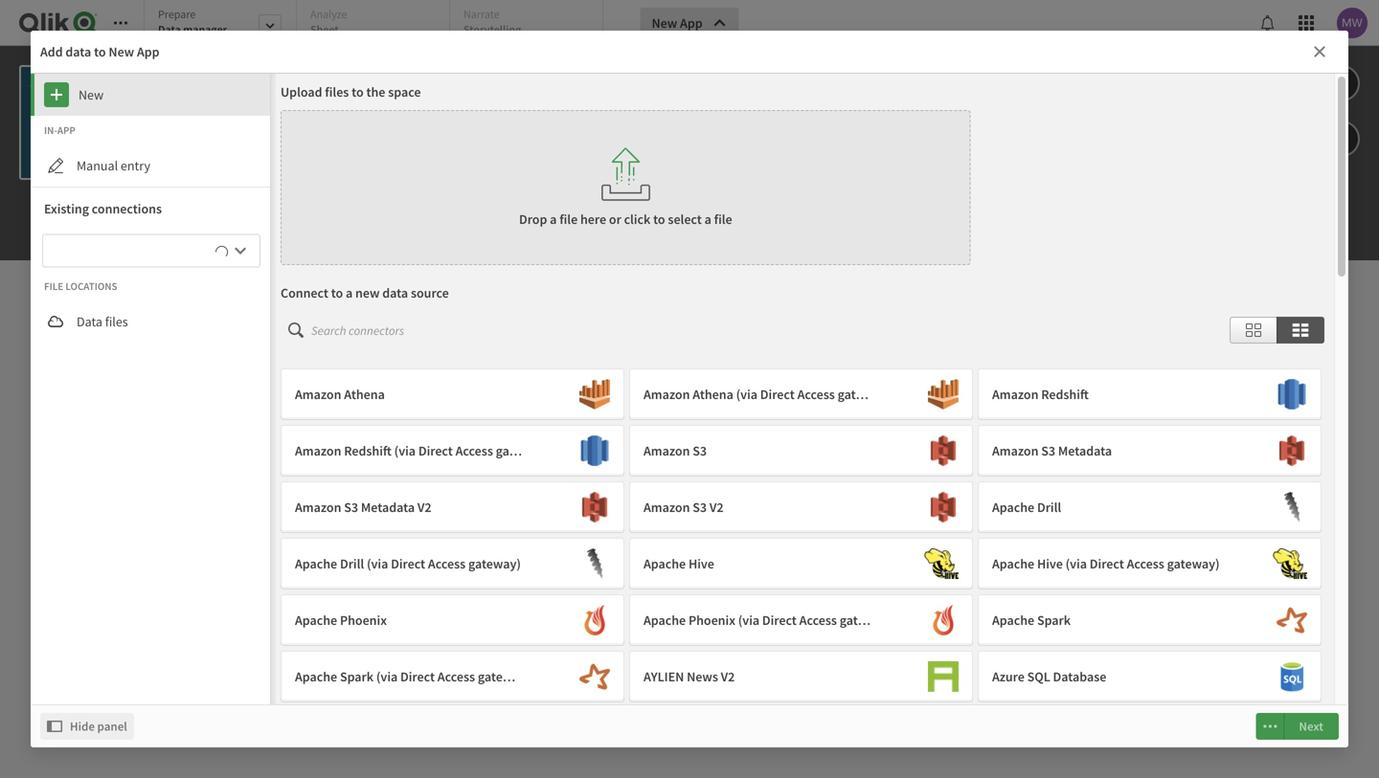 Task type: describe. For each thing, give the bounding box(es) containing it.
direct for phoenix
[[762, 612, 797, 629]]

to left "the"
[[352, 83, 364, 101]]

app!
[[270, 107, 296, 125]]

files right no
[[325, 83, 349, 101]]

new
[[355, 284, 380, 302]]

hide
[[70, 719, 95, 735]]

in-
[[44, 124, 57, 137]]

amazon for amazon s3 v2
[[644, 499, 690, 516]]

access for amazon athena (via direct access gateway)
[[798, 386, 835, 403]]

2 horizontal spatial a
[[705, 211, 712, 228]]

(via for spark
[[376, 669, 398, 686]]

app for new app
[[680, 14, 703, 32]]

aylien
[[644, 669, 684, 686]]

apache drill (via direct access gateway)
[[295, 556, 521, 573]]

you
[[554, 547, 575, 564]]

s3 for amazon s3 metadata
[[1041, 443, 1056, 460]]

first
[[243, 107, 267, 125]]

apache for apache drill (via direct access gateway)
[[295, 556, 337, 573]]

gateway) for apache drill (via direct access gateway)
[[468, 556, 521, 573]]

v2 down amazon redshift (via direct access gateway)
[[418, 499, 432, 516]]

metadata for amazon s3 metadata v2
[[361, 499, 415, 516]]

aylien news v2
[[644, 669, 735, 686]]

spark for apache spark (via direct access gateway)
[[340, 669, 374, 686]]

app options image
[[1332, 127, 1350, 150]]

amazon s3
[[644, 443, 707, 460]]

the
[[366, 83, 385, 101]]

new for new app data last loaded: no data loaded my first app!
[[224, 65, 250, 82]]

hide panel button
[[40, 714, 134, 740]]

sources
[[928, 525, 984, 547]]

apache for apache phoenix (via direct access gateway)
[[644, 612, 686, 629]]

(via for hive
[[1066, 556, 1087, 573]]

apache drill
[[992, 499, 1062, 516]]

data files image
[[44, 310, 67, 333]]

files right drop
[[818, 547, 841, 564]]

phoenix for apache phoenix
[[340, 612, 387, 629]]

apache hive (via direct access gateway)
[[992, 556, 1220, 573]]

my
[[224, 107, 240, 125]]

(via for athena
[[736, 386, 758, 403]]

other
[[884, 525, 924, 547]]

(via for phoenix
[[738, 612, 760, 629]]

perform
[[660, 643, 706, 660]]

drop
[[519, 211, 547, 228]]

and up aylien
[[636, 643, 657, 660]]

amazon athena (via direct access gateway)
[[644, 386, 890, 403]]

to left select
[[653, 211, 665, 228]]

entry
[[121, 157, 150, 174]]

amazon athena
[[295, 386, 385, 403]]

1 horizontal spatial a
[[550, 211, 557, 228]]

available
[[487, 547, 537, 564]]

s3 for amazon s3
[[693, 443, 707, 460]]

small tiles image
[[1293, 322, 1309, 338]]

files right browse
[[945, 547, 968, 564]]

load data and perform transformations.
[[578, 643, 802, 660]]

apache for apache hive (via direct access gateway)
[[992, 556, 1035, 573]]

0 horizontal spatial a
[[346, 284, 353, 302]]

and right drag
[[765, 547, 786, 564]]

prepare
[[158, 7, 196, 22]]

amazon for amazon redshift
[[992, 386, 1039, 403]]

azure
[[992, 669, 1025, 686]]

toggle left image
[[47, 716, 62, 739]]

and right files
[[852, 525, 881, 547]]

new for new app
[[652, 14, 677, 32]]

files
[[815, 525, 849, 547]]

data for data files
[[77, 313, 102, 330]]

load
[[578, 643, 605, 660]]

apache phoenix
[[295, 612, 387, 629]]

upload files to the space
[[281, 83, 421, 101]]

gateway) for apache spark (via direct access gateway)
[[478, 669, 531, 686]]

gateway) for apache phoenix (via direct access gateway)
[[840, 612, 892, 629]]

direct for redshift
[[418, 443, 453, 460]]

file
[[44, 280, 63, 293]]

drop
[[789, 547, 816, 564]]

s3 for amazon s3 v2
[[693, 499, 707, 516]]

data right load
[[608, 643, 633, 660]]

direct for athena
[[760, 386, 795, 403]]

amazon s3 metadata
[[992, 443, 1112, 460]]

apache spark
[[992, 612, 1071, 629]]

new app data last loaded: no data loaded my first app!
[[224, 65, 366, 125]]

in-app
[[44, 124, 75, 137]]

to left new
[[331, 284, 343, 302]]

gateway) for amazon redshift (via direct access gateway)
[[496, 443, 549, 460]]

next button
[[1284, 714, 1339, 740]]

manager
[[183, 22, 227, 37]]

new for new
[[79, 86, 104, 103]]

apache for apache hive
[[644, 556, 686, 573]]

data load editor
[[643, 622, 761, 643]]

amazon for amazon s3 metadata
[[992, 443, 1039, 460]]

editor
[[717, 622, 761, 643]]

space
[[388, 83, 421, 101]]

athena for amazon athena (via direct access gateway)
[[693, 386, 734, 403]]

spark for apache spark
[[1037, 612, 1071, 629]]

sql
[[1027, 669, 1051, 686]]

loaded:
[[265, 86, 298, 100]]

news
[[687, 669, 718, 686]]

connections inside files and other sources drag and drop files or click to browse files and connections
[[995, 547, 1063, 564]]

access for amazon redshift (via direct access gateway)
[[456, 443, 493, 460]]

amazon for amazon s3 metadata v2
[[295, 499, 341, 516]]

amazon redshift
[[992, 386, 1089, 403]]

locations
[[65, 280, 117, 293]]

that's
[[452, 547, 484, 564]]

large tiles image
[[1246, 319, 1262, 342]]

click inside files and other sources drag and drop files or click to browse files and connections
[[858, 547, 884, 564]]

new app
[[652, 14, 703, 32]]

data for data catalog access data that's available to you
[[434, 525, 468, 547]]

loaded
[[336, 86, 366, 100]]

new app button
[[640, 8, 739, 38]]

0 vertical spatial or
[[609, 211, 621, 228]]

access for apache phoenix (via direct access gateway)
[[800, 612, 837, 629]]



Task type: vqa. For each thing, say whether or not it's contained in the screenshot.
rightmost Athena
yes



Task type: locate. For each thing, give the bounding box(es) containing it.
1 horizontal spatial metadata
[[1058, 443, 1112, 460]]

drill down amazon s3 metadata
[[1037, 499, 1062, 516]]

Search connectors text field
[[311, 312, 661, 349]]

2 phoenix from the left
[[689, 612, 736, 629]]

click
[[624, 211, 651, 228], [858, 547, 884, 564]]

to inside data catalog access data that's available to you
[[540, 547, 551, 564]]

direct for spark
[[400, 669, 435, 686]]

amazon
[[295, 386, 341, 403], [644, 386, 690, 403], [992, 386, 1039, 403], [295, 443, 341, 460], [644, 443, 690, 460], [992, 443, 1039, 460], [295, 499, 341, 516], [644, 499, 690, 516]]

(via for redshift
[[394, 443, 416, 460]]

1 vertical spatial connections
[[995, 547, 1063, 564]]

1 horizontal spatial drill
[[1037, 499, 1062, 516]]

0 vertical spatial app
[[680, 14, 703, 32]]

athena up amazon s3
[[693, 386, 734, 403]]

app
[[57, 124, 75, 137]]

no
[[300, 86, 312, 100]]

here
[[580, 211, 606, 228]]

files
[[325, 83, 349, 101], [105, 313, 128, 330], [818, 547, 841, 564], [945, 547, 968, 564]]

data left last
[[224, 86, 245, 100]]

redshift for amazon redshift (via direct access gateway)
[[344, 443, 392, 460]]

new image
[[44, 82, 69, 107]]

existing connections
[[44, 200, 162, 217]]

toolbar
[[0, 0, 1379, 261]]

metadata for amazon s3 metadata
[[1058, 443, 1112, 460]]

to inside files and other sources drag and drop files or click to browse files and connections
[[887, 547, 898, 564]]

connect
[[281, 284, 328, 302]]

1 vertical spatial metadata
[[361, 499, 415, 516]]

amazon for amazon athena (via direct access gateway)
[[644, 386, 690, 403]]

hive up apache spark
[[1037, 556, 1063, 573]]

s3 for amazon s3 metadata v2
[[344, 499, 358, 516]]

data inside data catalog access data that's available to you
[[425, 547, 450, 564]]

app inside button
[[680, 14, 703, 32]]

drop a file here or click to select a file
[[519, 211, 732, 228]]

add data to new app
[[40, 43, 160, 60]]

select
[[668, 211, 702, 228]]

v2 for amazon s3 v2
[[710, 499, 724, 516]]

0 horizontal spatial spark
[[340, 669, 374, 686]]

cancel image
[[1312, 40, 1328, 63]]

1 horizontal spatial click
[[858, 547, 884, 564]]

and
[[852, 525, 881, 547], [765, 547, 786, 564], [970, 547, 992, 564], [636, 643, 657, 660]]

source
[[411, 284, 449, 302]]

data left catalog
[[434, 525, 468, 547]]

toolbar containing new app
[[0, 0, 1379, 261]]

redshift up amazon s3 metadata
[[1041, 386, 1089, 403]]

direct for hive
[[1090, 556, 1124, 573]]

spark down apache phoenix
[[340, 669, 374, 686]]

access for apache drill (via direct access gateway)
[[428, 556, 466, 573]]

browse
[[901, 547, 942, 564]]

2 horizontal spatial app
[[680, 14, 703, 32]]

data inside new app data last loaded: no data loaded my first app!
[[314, 86, 334, 100]]

or inside files and other sources drag and drop files or click to browse files and connections
[[844, 547, 856, 564]]

data
[[66, 43, 91, 60], [314, 86, 334, 100], [382, 284, 408, 302], [425, 547, 450, 564], [608, 643, 633, 660]]

to right add
[[94, 43, 106, 60]]

apache for apache spark (via direct access gateway)
[[295, 669, 337, 686]]

apache phoenix (via direct access gateway)
[[644, 612, 892, 629]]

new inside button
[[652, 14, 677, 32]]

0 horizontal spatial athena
[[344, 386, 385, 403]]

data for data load editor
[[643, 622, 677, 643]]

amazon for amazon s3
[[644, 443, 690, 460]]

phoenix up load data and perform transformations.
[[689, 612, 736, 629]]

v2 right news
[[721, 669, 735, 686]]

1 horizontal spatial or
[[844, 547, 856, 564]]

a
[[550, 211, 557, 228], [705, 211, 712, 228], [346, 284, 353, 302]]

1 horizontal spatial redshift
[[1041, 386, 1089, 403]]

data down prepare
[[158, 22, 181, 37]]

athena up amazon redshift (via direct access gateway)
[[344, 386, 385, 403]]

access
[[798, 386, 835, 403], [456, 443, 493, 460], [385, 547, 422, 564], [428, 556, 466, 573], [1127, 556, 1165, 573], [800, 612, 837, 629], [438, 669, 475, 686]]

hive
[[689, 556, 714, 573], [1037, 556, 1063, 573]]

v2 for aylien news v2
[[721, 669, 735, 686]]

app
[[680, 14, 703, 32], [137, 43, 160, 60], [252, 65, 275, 82]]

existing
[[44, 200, 89, 217]]

file
[[560, 211, 578, 228], [714, 211, 732, 228]]

0 horizontal spatial or
[[609, 211, 621, 228]]

0 vertical spatial drill
[[1037, 499, 1062, 516]]

metadata down amazon redshift
[[1058, 443, 1112, 460]]

drill
[[1037, 499, 1062, 516], [340, 556, 364, 573]]

a left new
[[346, 284, 353, 302]]

1 horizontal spatial hive
[[1037, 556, 1063, 573]]

phoenix for apache phoenix (via direct access gateway)
[[689, 612, 736, 629]]

files and other sources drag and drop files or click to browse files and connections
[[736, 525, 1063, 564]]

or right drop
[[844, 547, 856, 564]]

to left you
[[540, 547, 551, 564]]

v2
[[418, 499, 432, 516], [710, 499, 724, 516], [721, 669, 735, 686]]

to left browse
[[887, 547, 898, 564]]

edit image
[[44, 154, 67, 177]]

transformations.
[[708, 643, 802, 660]]

0 vertical spatial connections
[[92, 200, 162, 217]]

phoenix
[[340, 612, 387, 629], [689, 612, 736, 629]]

data catalog access data that's available to you
[[385, 525, 575, 564]]

redshift up amazon s3 metadata v2
[[344, 443, 392, 460]]

azure sql database
[[992, 669, 1107, 686]]

amazon redshift (via direct access gateway)
[[295, 443, 549, 460]]

new inside new app data last loaded: no data loaded my first app!
[[224, 65, 250, 82]]

0 horizontal spatial app
[[137, 43, 160, 60]]

redshift for amazon redshift
[[1041, 386, 1089, 403]]

connections down entry
[[92, 200, 162, 217]]

1 file from the left
[[560, 211, 578, 228]]

click right "here"
[[624, 211, 651, 228]]

0 horizontal spatial connections
[[92, 200, 162, 217]]

hive for apache hive (via direct access gateway)
[[1037, 556, 1063, 573]]

progress bar
[[214, 242, 230, 260]]

spark up "azure sql database"
[[1037, 612, 1071, 629]]

data inside data catalog access data that's available to you
[[434, 525, 468, 547]]

gateway) for amazon athena (via direct access gateway)
[[838, 386, 890, 403]]

0 horizontal spatial hive
[[689, 556, 714, 573]]

gateway) for apache hive (via direct access gateway)
[[1167, 556, 1220, 573]]

file locations
[[44, 280, 117, 293]]

1 vertical spatial click
[[858, 547, 884, 564]]

a right select
[[705, 211, 712, 228]]

access for apache spark (via direct access gateway)
[[438, 669, 475, 686]]

or right "here"
[[609, 211, 621, 228]]

drill for apache drill (via direct access gateway)
[[340, 556, 364, 573]]

2 hive from the left
[[1037, 556, 1063, 573]]

0 horizontal spatial click
[[624, 211, 651, 228]]

2 athena from the left
[[693, 386, 734, 403]]

panel
[[97, 719, 127, 735]]

apache
[[992, 499, 1035, 516], [295, 556, 337, 573], [644, 556, 686, 573], [992, 556, 1035, 573], [295, 612, 337, 629], [644, 612, 686, 629], [992, 612, 1035, 629], [295, 669, 337, 686]]

v2 up apache hive
[[710, 499, 724, 516]]

(via for drill
[[367, 556, 388, 573]]

direct for drill
[[391, 556, 425, 573]]

data right add
[[66, 43, 91, 60]]

access for apache hive (via direct access gateway)
[[1127, 556, 1165, 573]]

file left "here"
[[560, 211, 578, 228]]

1 vertical spatial or
[[844, 547, 856, 564]]

amazon for amazon athena
[[295, 386, 341, 403]]

amazon s3 v2
[[644, 499, 724, 516]]

1 hive from the left
[[689, 556, 714, 573]]

spark
[[1037, 612, 1071, 629], [340, 669, 374, 686]]

last
[[247, 86, 263, 100]]

1 phoenix from the left
[[340, 612, 387, 629]]

0 horizontal spatial metadata
[[361, 499, 415, 516]]

to
[[94, 43, 106, 60], [352, 83, 364, 101], [653, 211, 665, 228], [331, 284, 343, 302], [540, 547, 551, 564], [887, 547, 898, 564]]

s3 down amazon redshift
[[1041, 443, 1056, 460]]

and right browse
[[970, 547, 992, 564]]

gateway)
[[838, 386, 890, 403], [496, 443, 549, 460], [468, 556, 521, 573], [1167, 556, 1220, 573], [840, 612, 892, 629], [478, 669, 531, 686]]

amazon s3 metadata v2
[[295, 499, 432, 516]]

s3 up amazon s3 v2 on the bottom
[[693, 443, 707, 460]]

database
[[1053, 669, 1107, 686]]

1 vertical spatial redshift
[[344, 443, 392, 460]]

s3 up apache drill (via direct access gateway)
[[344, 499, 358, 516]]

load
[[681, 622, 713, 643]]

amazon for amazon redshift (via direct access gateway)
[[295, 443, 341, 460]]

hive for apache hive
[[689, 556, 714, 573]]

connections
[[92, 200, 162, 217], [995, 547, 1063, 564]]

data right no
[[314, 86, 334, 100]]

manual
[[77, 157, 118, 174]]

s3 up apache hive
[[693, 499, 707, 516]]

2 file from the left
[[714, 211, 732, 228]]

metadata
[[1058, 443, 1112, 460], [361, 499, 415, 516]]

drag
[[736, 547, 762, 564]]

or
[[609, 211, 621, 228], [844, 547, 856, 564]]

1 vertical spatial app
[[137, 43, 160, 60]]

None text field
[[50, 234, 215, 268]]

connections down apache drill in the right of the page
[[995, 547, 1063, 564]]

app for new app data last loaded: no data loaded my first app!
[[252, 65, 275, 82]]

data left that's
[[425, 547, 450, 564]]

1 horizontal spatial athena
[[693, 386, 734, 403]]

0 horizontal spatial drill
[[340, 556, 364, 573]]

edit image
[[1332, 72, 1350, 95]]

0 horizontal spatial file
[[560, 211, 578, 228]]

athena for amazon athena
[[344, 386, 385, 403]]

hide panel
[[70, 719, 127, 735]]

1 horizontal spatial phoenix
[[689, 612, 736, 629]]

0 horizontal spatial phoenix
[[340, 612, 387, 629]]

1 horizontal spatial file
[[714, 211, 732, 228]]

data inside new app data last loaded: no data loaded my first app!
[[224, 86, 245, 100]]

1 horizontal spatial spark
[[1037, 612, 1071, 629]]

0 horizontal spatial redshift
[[344, 443, 392, 460]]

data right new
[[382, 284, 408, 302]]

apache for apache spark
[[992, 612, 1035, 629]]

apache spark (via direct access gateway)
[[295, 669, 531, 686]]

new
[[652, 14, 677, 32], [109, 43, 134, 60], [224, 65, 250, 82], [79, 86, 104, 103]]

next
[[1299, 719, 1324, 735]]

s3
[[693, 443, 707, 460], [1041, 443, 1056, 460], [344, 499, 358, 516], [693, 499, 707, 516]]

0 vertical spatial click
[[624, 211, 651, 228]]

add
[[40, 43, 63, 60]]

metadata up apache drill (via direct access gateway)
[[361, 499, 415, 516]]

1 vertical spatial drill
[[340, 556, 364, 573]]

1 horizontal spatial app
[[252, 65, 275, 82]]

0 vertical spatial redshift
[[1041, 386, 1089, 403]]

data files
[[77, 313, 128, 330]]

apache hive
[[644, 556, 714, 573]]

1 vertical spatial spark
[[340, 669, 374, 686]]

drill for apache drill
[[1037, 499, 1062, 516]]

a right drop
[[550, 211, 557, 228]]

files down locations
[[105, 313, 128, 330]]

data left 'load'
[[643, 622, 677, 643]]

connect to a new data source
[[281, 284, 449, 302]]

1 horizontal spatial connections
[[995, 547, 1063, 564]]

application containing data catalog
[[0, 0, 1379, 779]]

click left other
[[858, 547, 884, 564]]

prepare data manager
[[158, 7, 227, 37]]

1 athena from the left
[[344, 386, 385, 403]]

data right data files icon
[[77, 313, 102, 330]]

apache for apache phoenix
[[295, 612, 337, 629]]

file right select
[[714, 211, 732, 228]]

apache for apache drill
[[992, 499, 1035, 516]]

manual entry
[[77, 157, 150, 174]]

drill up apache phoenix
[[340, 556, 364, 573]]

athena
[[344, 386, 385, 403], [693, 386, 734, 403]]

application
[[0, 0, 1379, 779]]

access inside data catalog access data that's available to you
[[385, 547, 422, 564]]

phoenix down apache drill (via direct access gateway)
[[340, 612, 387, 629]]

upload
[[281, 83, 322, 101]]

app inside new app data last loaded: no data loaded my first app!
[[252, 65, 275, 82]]

0 vertical spatial metadata
[[1058, 443, 1112, 460]]

hive left drag
[[689, 556, 714, 573]]

0 vertical spatial spark
[[1037, 612, 1071, 629]]

more image
[[1263, 715, 1278, 738]]

data inside the prepare data manager
[[158, 22, 181, 37]]

catalog
[[472, 525, 526, 547]]

2 vertical spatial app
[[252, 65, 275, 82]]

direct
[[760, 386, 795, 403], [418, 443, 453, 460], [391, 556, 425, 573], [1090, 556, 1124, 573], [762, 612, 797, 629], [400, 669, 435, 686]]



